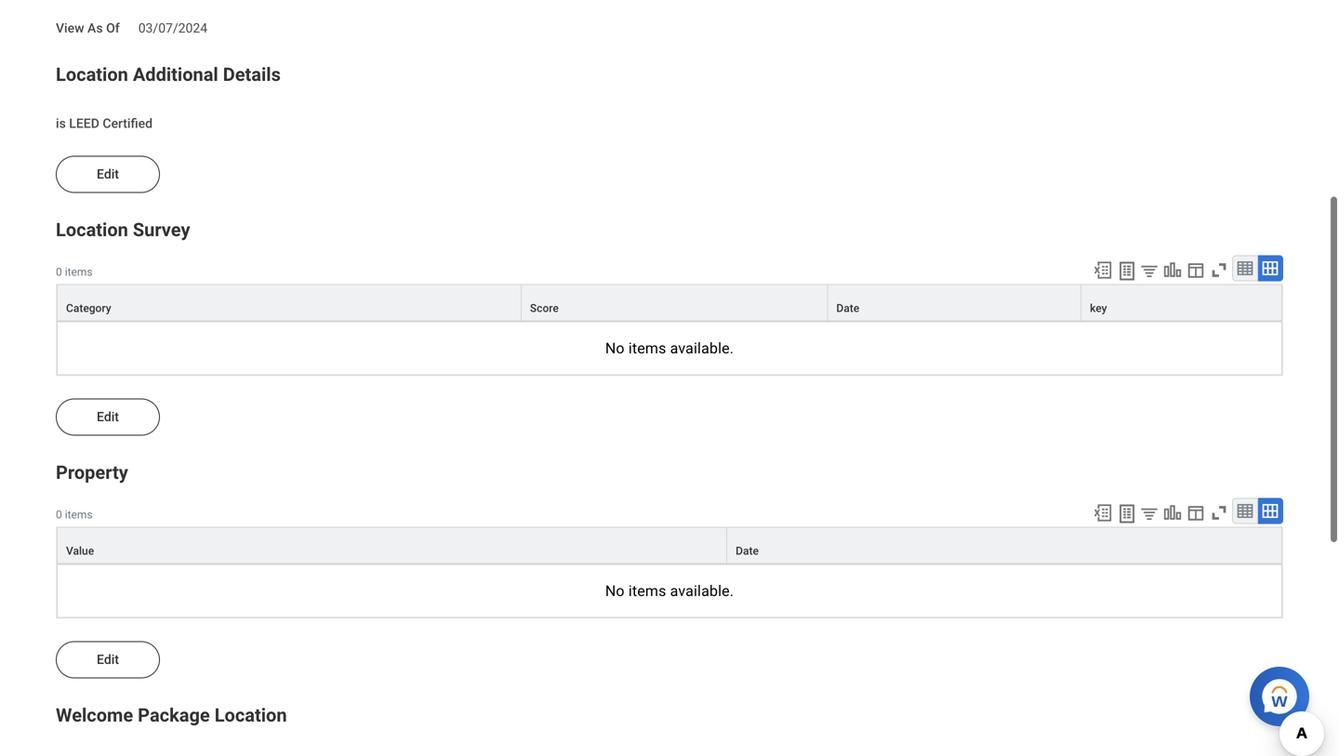Task type: locate. For each thing, give the bounding box(es) containing it.
row inside property group
[[57, 527, 1283, 564]]

0 vertical spatial 0
[[56, 265, 62, 278]]

export to worksheets image
[[1116, 503, 1139, 525]]

1 vertical spatial 0
[[56, 508, 62, 521]]

select to filter grid data image inside location survey group
[[1140, 261, 1160, 280]]

0
[[56, 265, 62, 278], [56, 508, 62, 521]]

available. for property
[[670, 582, 734, 600]]

select to filter grid data image
[[1140, 261, 1160, 280], [1140, 504, 1160, 523]]

available. inside location survey group
[[670, 339, 734, 357]]

table image
[[1236, 502, 1255, 520]]

click to view/edit grid preferences image right view location - expand/collapse chart image
[[1186, 260, 1206, 280]]

1 vertical spatial edit
[[97, 409, 119, 425]]

row inside location survey group
[[57, 284, 1283, 321]]

is leed certified
[[56, 116, 153, 131]]

1 click to view/edit grid preferences image from the top
[[1186, 260, 1206, 280]]

0 items for location survey
[[56, 265, 93, 278]]

1 edit button from the top
[[56, 156, 160, 193]]

no items available. for location survey
[[605, 339, 734, 357]]

1 fullscreen image from the top
[[1209, 260, 1230, 280]]

2 0 from the top
[[56, 508, 62, 521]]

1 vertical spatial row
[[57, 527, 1283, 564]]

property button
[[56, 462, 128, 484]]

export to worksheets image
[[1116, 260, 1139, 282]]

select to filter grid data image right export to worksheets icon
[[1140, 504, 1160, 523]]

1 vertical spatial fullscreen image
[[1209, 503, 1230, 523]]

0 for property
[[56, 508, 62, 521]]

1 vertical spatial toolbar
[[1085, 498, 1284, 527]]

package
[[138, 705, 210, 726]]

1 vertical spatial no
[[605, 582, 625, 600]]

edit button down is leed certified at the left
[[56, 156, 160, 193]]

date inside property group
[[736, 545, 759, 558]]

1 vertical spatial location
[[56, 219, 128, 241]]

1 available. from the top
[[670, 339, 734, 357]]

0 vertical spatial no items available.
[[605, 339, 734, 357]]

1 select to filter grid data image from the top
[[1140, 261, 1160, 280]]

0 vertical spatial edit button
[[56, 156, 160, 193]]

0 items up category
[[56, 265, 93, 278]]

2 edit button from the top
[[56, 398, 160, 436]]

table image
[[1236, 259, 1255, 277]]

2 toolbar from the top
[[1085, 498, 1284, 527]]

0 vertical spatial export to excel image
[[1093, 260, 1113, 280]]

leed
[[69, 116, 99, 131]]

0 items up value
[[56, 508, 93, 521]]

fullscreen image for property
[[1209, 503, 1230, 523]]

location for location survey
[[56, 219, 128, 241]]

welcome
[[56, 705, 133, 726]]

location additional details group
[[56, 60, 1284, 133]]

export to excel image left export to worksheets icon
[[1093, 503, 1113, 523]]

no items available. for property
[[605, 582, 734, 600]]

edit button
[[56, 156, 160, 193], [56, 398, 160, 436], [56, 641, 160, 679]]

3 edit from the top
[[97, 652, 119, 667]]

2 row from the top
[[57, 527, 1283, 564]]

1 row from the top
[[57, 284, 1283, 321]]

property group
[[56, 458, 1284, 619]]

edit down is leed certified at the left
[[97, 166, 119, 182]]

property
[[56, 462, 128, 484]]

0 vertical spatial location
[[56, 64, 128, 86]]

0 vertical spatial edit
[[97, 166, 119, 182]]

edit up property button
[[97, 409, 119, 425]]

location left survey
[[56, 219, 128, 241]]

click to view/edit grid preferences image right view location - expand/collapse chart icon
[[1186, 503, 1206, 523]]

export to excel image left export to worksheets image
[[1093, 260, 1113, 280]]

no
[[605, 339, 625, 357], [605, 582, 625, 600]]

edit up welcome
[[97, 652, 119, 667]]

toolbar inside property group
[[1085, 498, 1284, 527]]

0 down property button
[[56, 508, 62, 521]]

0 vertical spatial row
[[57, 284, 1283, 321]]

0 horizontal spatial date
[[736, 545, 759, 558]]

no items available. inside property group
[[605, 582, 734, 600]]

toolbar inside location survey group
[[1085, 255, 1284, 284]]

fullscreen image
[[1209, 260, 1230, 280], [1209, 503, 1230, 523]]

1 vertical spatial 0 items
[[56, 508, 93, 521]]

1 vertical spatial available.
[[670, 582, 734, 600]]

welcome package location
[[56, 705, 287, 726]]

location down as
[[56, 64, 128, 86]]

0 vertical spatial fullscreen image
[[1209, 260, 1230, 280]]

date button
[[828, 285, 1081, 320], [728, 528, 1282, 563]]

toolbar
[[1085, 255, 1284, 284], [1085, 498, 1284, 527]]

click to view/edit grid preferences image for property
[[1186, 503, 1206, 523]]

no for location survey
[[605, 339, 625, 357]]

1 export to excel image from the top
[[1093, 260, 1113, 280]]

1 vertical spatial select to filter grid data image
[[1140, 504, 1160, 523]]

2 select to filter grid data image from the top
[[1140, 504, 1160, 523]]

click to view/edit grid preferences image
[[1186, 260, 1206, 280], [1186, 503, 1206, 523]]

0 vertical spatial date button
[[828, 285, 1081, 320]]

available. inside property group
[[670, 582, 734, 600]]

location
[[56, 64, 128, 86], [56, 219, 128, 241], [215, 705, 287, 726]]

2 0 items from the top
[[56, 508, 93, 521]]

2 no from the top
[[605, 582, 625, 600]]

2 click to view/edit grid preferences image from the top
[[1186, 503, 1206, 523]]

1 horizontal spatial date
[[837, 302, 860, 315]]

location survey group
[[56, 215, 1284, 376]]

location survey button
[[56, 219, 190, 241]]

3 edit button from the top
[[56, 641, 160, 679]]

location right package
[[215, 705, 287, 726]]

1 vertical spatial edit button
[[56, 398, 160, 436]]

no inside location survey group
[[605, 339, 625, 357]]

location inside location survey group
[[56, 219, 128, 241]]

2 fullscreen image from the top
[[1209, 503, 1230, 523]]

0 items inside property group
[[56, 508, 93, 521]]

available.
[[670, 339, 734, 357], [670, 582, 734, 600]]

edit button up welcome
[[56, 641, 160, 679]]

0 vertical spatial available.
[[670, 339, 734, 357]]

2 export to excel image from the top
[[1093, 503, 1113, 523]]

export to excel image
[[1093, 260, 1113, 280], [1093, 503, 1113, 523]]

2 vertical spatial edit button
[[56, 641, 160, 679]]

03/07/2024
[[138, 20, 208, 36]]

fullscreen image left table icon
[[1209, 503, 1230, 523]]

1 no items available. from the top
[[605, 339, 734, 357]]

fullscreen image left table image
[[1209, 260, 1230, 280]]

row containing value
[[57, 527, 1283, 564]]

2 edit from the top
[[97, 409, 119, 425]]

1 vertical spatial no items available.
[[605, 582, 734, 600]]

1 vertical spatial export to excel image
[[1093, 503, 1113, 523]]

2 vertical spatial edit
[[97, 652, 119, 667]]

edit button up property button
[[56, 398, 160, 436]]

additional
[[133, 64, 218, 86]]

row for property
[[57, 527, 1283, 564]]

2 no items available. from the top
[[605, 582, 734, 600]]

select to filter grid data image inside property group
[[1140, 504, 1160, 523]]

0 items inside location survey group
[[56, 265, 93, 278]]

1 vertical spatial date
[[736, 545, 759, 558]]

location inside welcome package location group
[[215, 705, 287, 726]]

2 vertical spatial location
[[215, 705, 287, 726]]

1 0 items from the top
[[56, 265, 93, 278]]

0 inside property group
[[56, 508, 62, 521]]

edit
[[97, 166, 119, 182], [97, 409, 119, 425], [97, 652, 119, 667]]

expand table image
[[1261, 259, 1280, 277]]

row
[[57, 284, 1283, 321], [57, 527, 1283, 564]]

1 0 from the top
[[56, 265, 62, 278]]

toolbar for location survey
[[1085, 255, 1284, 284]]

0 vertical spatial select to filter grid data image
[[1140, 261, 1160, 280]]

no items available. inside location survey group
[[605, 339, 734, 357]]

location inside the location additional details "group"
[[56, 64, 128, 86]]

select to filter grid data image for property
[[1140, 504, 1160, 523]]

0 vertical spatial click to view/edit grid preferences image
[[1186, 260, 1206, 280]]

survey
[[133, 219, 190, 241]]

1 toolbar from the top
[[1085, 255, 1284, 284]]

0 items
[[56, 265, 93, 278], [56, 508, 93, 521]]

0 vertical spatial toolbar
[[1085, 255, 1284, 284]]

no inside property group
[[605, 582, 625, 600]]

1 vertical spatial click to view/edit grid preferences image
[[1186, 503, 1206, 523]]

select to filter grid data image right export to worksheets image
[[1140, 261, 1160, 280]]

no items available.
[[605, 339, 734, 357], [605, 582, 734, 600]]

1 no from the top
[[605, 339, 625, 357]]

0 vertical spatial 0 items
[[56, 265, 93, 278]]

0 vertical spatial no
[[605, 339, 625, 357]]

location for location additional details
[[56, 64, 128, 86]]

view as of
[[56, 20, 120, 36]]

0 inside location survey group
[[56, 265, 62, 278]]

0 down location survey on the left top of page
[[56, 265, 62, 278]]

2 available. from the top
[[670, 582, 734, 600]]

welcome package location group
[[56, 701, 1284, 756]]

export to excel image for property
[[1093, 503, 1113, 523]]

items
[[65, 265, 93, 278], [629, 339, 666, 357], [65, 508, 93, 521], [629, 582, 666, 600]]

date
[[837, 302, 860, 315], [736, 545, 759, 558]]

0 vertical spatial date
[[837, 302, 860, 315]]

0 for location survey
[[56, 265, 62, 278]]

row containing category
[[57, 284, 1283, 321]]



Task type: describe. For each thing, give the bounding box(es) containing it.
view
[[56, 20, 84, 36]]

view as of element
[[138, 9, 208, 37]]

score
[[530, 302, 559, 315]]

as
[[87, 20, 103, 36]]

available. for location survey
[[670, 339, 734, 357]]

key button
[[1082, 285, 1282, 320]]

1 vertical spatial date button
[[728, 528, 1282, 563]]

view location - expand/collapse chart image
[[1163, 260, 1183, 280]]

location survey
[[56, 219, 190, 241]]

value button
[[58, 528, 727, 563]]

is
[[56, 116, 66, 131]]

key
[[1090, 302, 1107, 315]]

no for property
[[605, 582, 625, 600]]

date inside location survey group
[[837, 302, 860, 315]]

welcome package location button
[[56, 705, 287, 726]]

location additional details
[[56, 64, 281, 86]]

view location - expand/collapse chart image
[[1163, 503, 1183, 523]]

category button
[[58, 285, 521, 320]]

category
[[66, 302, 111, 315]]

certified
[[103, 116, 153, 131]]

toolbar for property
[[1085, 498, 1284, 527]]

0 items for property
[[56, 508, 93, 521]]

location additional details button
[[56, 64, 281, 86]]

select to filter grid data image for location survey
[[1140, 261, 1160, 280]]

fullscreen image for location survey
[[1209, 260, 1230, 280]]

export to excel image for location survey
[[1093, 260, 1113, 280]]

expand table image
[[1261, 502, 1280, 520]]

click to view/edit grid preferences image for location survey
[[1186, 260, 1206, 280]]

details
[[223, 64, 281, 86]]

of
[[106, 20, 120, 36]]

value
[[66, 545, 94, 558]]

row for location survey
[[57, 284, 1283, 321]]

1 edit from the top
[[97, 166, 119, 182]]

score button
[[522, 285, 827, 320]]



Task type: vqa. For each thing, say whether or not it's contained in the screenshot.
tab list
no



